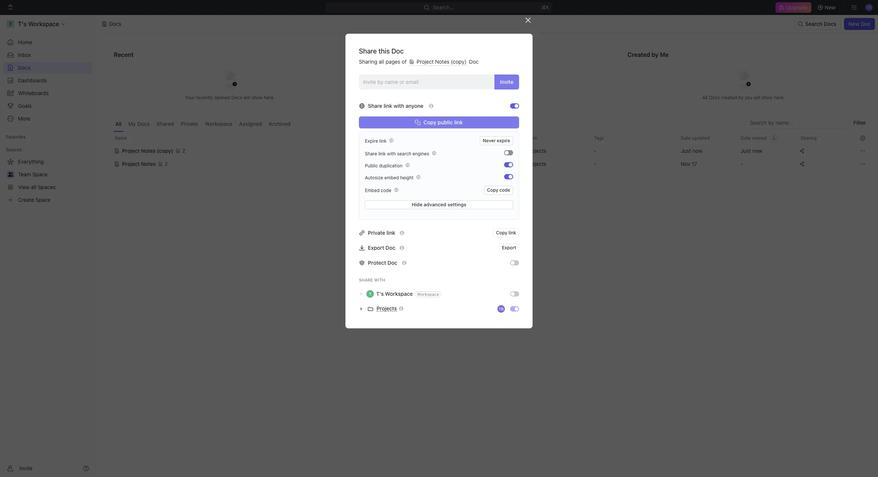 Task type: describe. For each thing, give the bounding box(es) containing it.
hide
[[412, 202, 423, 208]]

public duplication
[[365, 163, 404, 169]]

whiteboards link
[[3, 87, 92, 99]]

your
[[185, 95, 195, 100]]

t
[[369, 292, 372, 296]]

share for share link with anyone
[[368, 102, 383, 109]]

date updated
[[681, 135, 710, 141]]

embed
[[385, 175, 399, 181]]

autosize
[[365, 175, 383, 181]]

table containing project notes (copy)
[[105, 132, 870, 172]]

1 horizontal spatial invite
[[500, 79, 514, 85]]

2 just now from the left
[[741, 147, 763, 154]]

2 vertical spatial projects
[[377, 305, 397, 312]]

dashboards link
[[3, 75, 92, 87]]

2 here. from the left
[[775, 95, 785, 100]]

embed
[[365, 188, 380, 193]]

share with
[[359, 277, 385, 282]]

whiteboards
[[18, 90, 49, 96]]

export for export doc
[[368, 244, 384, 251]]

t's
[[376, 291, 384, 297]]

search
[[397, 151, 412, 157]]

pages
[[386, 58, 401, 65]]

1 will from the left
[[244, 95, 251, 100]]

2 for project notes (copy)
[[182, 147, 185, 154]]

copy for copy public link
[[424, 119, 437, 125]]

share this doc
[[359, 47, 404, 55]]

shared
[[157, 121, 174, 127]]

search docs
[[806, 21, 837, 27]]

share for share link with search engines
[[365, 151, 377, 157]]

height
[[400, 175, 414, 181]]

advanced
[[424, 202, 447, 208]]

created
[[722, 95, 738, 100]]

search...
[[433, 4, 455, 10]]

anyone
[[406, 102, 424, 109]]

workspace button
[[203, 117, 234, 132]]

nov 17
[[681, 161, 698, 167]]

projects for just
[[527, 147, 547, 154]]

0 vertical spatial notes
[[435, 58, 450, 65]]

public
[[365, 163, 378, 169]]

inbox
[[18, 52, 31, 58]]

your recently opened docs will show here.
[[185, 95, 275, 100]]

doc for export doc
[[386, 244, 396, 251]]

export for export
[[502, 245, 517, 250]]

code for copy code
[[500, 187, 511, 193]]

new doc
[[849, 21, 871, 27]]

project notes
[[122, 161, 156, 167]]

location
[[520, 135, 538, 141]]

no recent docs image
[[215, 65, 245, 95]]

archived button
[[267, 117, 293, 132]]

docs inside tab list
[[137, 121, 150, 127]]

embed code
[[365, 188, 393, 193]]

all docs created by you will show here.
[[703, 95, 785, 100]]

favorites inside button
[[6, 134, 26, 140]]

2 vertical spatial with
[[374, 277, 385, 282]]

search docs button
[[795, 18, 842, 30]]

⌘k
[[542, 4, 550, 10]]

projects button
[[377, 305, 404, 312]]

share for share this doc
[[359, 47, 377, 55]]

created
[[628, 51, 651, 58]]

recently
[[196, 95, 213, 100]]

2 horizontal spatial workspace
[[417, 292, 440, 297]]

expire link
[[365, 138, 388, 144]]

copy public link
[[424, 119, 463, 125]]

project notes (copy) inside table
[[122, 147, 173, 154]]

shared button
[[155, 117, 176, 132]]

nov
[[681, 161, 691, 167]]

updated
[[693, 135, 710, 141]]

new button
[[815, 1, 841, 13]]

all for all
[[115, 121, 122, 127]]

home link
[[3, 36, 92, 48]]

0 vertical spatial project
[[417, 58, 434, 65]]

copy code
[[487, 187, 511, 193]]

settings
[[448, 202, 467, 208]]

spaces
[[6, 147, 22, 152]]

new for new
[[825, 4, 836, 10]]

2 for project notes
[[165, 161, 168, 167]]

opened
[[214, 95, 230, 100]]

Search by name... text field
[[751, 117, 845, 128]]

autosize embed height
[[365, 175, 415, 181]]

row containing project notes (copy)
[[105, 143, 870, 158]]

cell for project notes
[[105, 157, 113, 171]]

cell for project notes (copy)
[[105, 144, 113, 157]]

17
[[692, 161, 698, 167]]

t's workspace
[[376, 291, 413, 297]]

1 vertical spatial by
[[739, 95, 744, 100]]

duplication
[[379, 163, 403, 169]]

goals link
[[3, 100, 92, 112]]

viewed
[[752, 135, 767, 141]]

favorites button
[[3, 133, 29, 142]]

share link with search engines
[[365, 151, 431, 157]]

share link with anyone
[[368, 102, 425, 109]]

hide advanced settings
[[412, 202, 467, 208]]

dashboards
[[18, 77, 47, 84]]

link for copy link
[[509, 230, 517, 235]]

docs link
[[3, 62, 92, 74]]

my docs button
[[127, 117, 152, 132]]

never expire button
[[480, 136, 514, 145]]

expire
[[365, 138, 378, 144]]

sharing all pages of
[[359, 58, 408, 65]]

new doc button
[[845, 18, 876, 30]]

date updated button
[[677, 132, 715, 144]]

Invite by name or email text field
[[363, 76, 492, 87]]

tags
[[594, 135, 604, 141]]

my docs
[[128, 121, 150, 127]]



Task type: vqa. For each thing, say whether or not it's contained in the screenshot.
nov at top
yes



Task type: locate. For each thing, give the bounding box(es) containing it.
this
[[379, 47, 390, 55]]

created by me
[[628, 51, 669, 58]]

1 vertical spatial project
[[122, 147, 140, 154]]

tb
[[499, 307, 504, 311]]

just now down date viewed in the right of the page
[[741, 147, 763, 154]]

new right search docs
[[849, 21, 860, 27]]

date left updated at the right top
[[681, 135, 691, 141]]

all for all docs created by you will show here.
[[703, 95, 708, 100]]

docs up 'recent'
[[109, 21, 121, 27]]

by left you
[[739, 95, 744, 100]]

1 horizontal spatial all
[[703, 95, 708, 100]]

show
[[252, 95, 263, 100], [762, 95, 773, 100]]

2 right project notes
[[165, 161, 168, 167]]

(copy) left no favorited docs image
[[451, 58, 467, 65]]

2 will from the left
[[754, 95, 761, 100]]

with left anyone
[[394, 102, 404, 109]]

1 horizontal spatial (copy)
[[451, 58, 467, 65]]

just now down date updated button
[[681, 147, 703, 154]]

2 down private button
[[182, 147, 185, 154]]

0 horizontal spatial will
[[244, 95, 251, 100]]

will
[[244, 95, 251, 100], [754, 95, 761, 100]]

invite
[[500, 79, 514, 85], [19, 465, 33, 471]]

docs inside sidebar "navigation"
[[18, 64, 31, 71]]

column header inside table
[[105, 132, 113, 144]]

0 horizontal spatial export
[[368, 244, 384, 251]]

favorites
[[371, 51, 397, 58], [6, 134, 26, 140]]

0 horizontal spatial date
[[681, 135, 691, 141]]

sharing for sharing
[[801, 135, 817, 141]]

here. up archived
[[264, 95, 275, 100]]

tree inside sidebar "navigation"
[[3, 156, 92, 206]]

column header
[[105, 132, 113, 144]]

search
[[806, 21, 823, 27]]

doc inside button
[[861, 21, 871, 27]]

1 horizontal spatial workspace
[[385, 291, 413, 297]]

table
[[105, 132, 870, 172]]

favorites up sharing all pages of
[[371, 51, 397, 58]]

0 vertical spatial projects
[[527, 147, 547, 154]]

3 row from the top
[[105, 157, 870, 172]]

1 horizontal spatial new
[[849, 21, 860, 27]]

0 horizontal spatial workspace
[[205, 121, 233, 127]]

0 vertical spatial new
[[825, 4, 836, 10]]

just up nov
[[681, 147, 692, 154]]

1 horizontal spatial will
[[754, 95, 761, 100]]

assigned
[[239, 121, 262, 127]]

share for share with
[[359, 277, 373, 282]]

you
[[745, 95, 753, 100]]

tab list containing all
[[113, 117, 293, 132]]

with
[[394, 102, 404, 109], [387, 151, 396, 157], [374, 277, 385, 282]]

date for date viewed
[[741, 135, 751, 141]]

export up the protect
[[368, 244, 384, 251]]

project up invite by name or email text box
[[417, 58, 434, 65]]

0 horizontal spatial favorites
[[6, 134, 26, 140]]

project for nov 17
[[122, 161, 140, 167]]

link
[[384, 102, 393, 109], [455, 119, 463, 125], [380, 138, 387, 144], [379, 151, 386, 157], [387, 229, 396, 236], [509, 230, 517, 235]]

home
[[18, 39, 32, 45]]

new for new doc
[[849, 21, 860, 27]]

docs right search
[[824, 21, 837, 27]]

1 horizontal spatial project notes (copy)
[[415, 58, 468, 65]]

code for embed code
[[381, 188, 392, 193]]

1 just from the left
[[681, 147, 692, 154]]

inbox link
[[3, 49, 92, 61]]

1 horizontal spatial export
[[502, 245, 517, 250]]

link up 'export doc'
[[387, 229, 396, 236]]

0 horizontal spatial now
[[693, 147, 703, 154]]

2 vertical spatial project
[[122, 161, 140, 167]]

share
[[359, 47, 377, 55], [368, 102, 383, 109], [365, 151, 377, 157], [359, 277, 373, 282]]

export
[[368, 244, 384, 251], [502, 245, 517, 250]]

date viewed
[[741, 135, 767, 141]]

0 horizontal spatial 2
[[165, 161, 168, 167]]

(copy) down shared button
[[157, 147, 173, 154]]

date
[[681, 135, 691, 141], [741, 135, 751, 141]]

project for just now
[[122, 147, 140, 154]]

private right the shared
[[181, 121, 198, 127]]

1 vertical spatial all
[[115, 121, 122, 127]]

doc for protect doc
[[388, 259, 398, 266]]

with up t's
[[374, 277, 385, 282]]

2 vertical spatial notes
[[141, 161, 156, 167]]

show right you
[[762, 95, 773, 100]]

all
[[379, 58, 384, 65]]

1 now from the left
[[693, 147, 703, 154]]

project down name
[[122, 161, 140, 167]]

share left this
[[359, 47, 377, 55]]

1 date from the left
[[681, 135, 691, 141]]

cell
[[105, 144, 113, 157], [105, 157, 113, 171]]

sidebar navigation
[[0, 15, 96, 477]]

row containing name
[[105, 132, 870, 144]]

project notes (copy) up project notes
[[122, 147, 173, 154]]

row containing project notes
[[105, 157, 870, 172]]

docs left 'created'
[[710, 95, 720, 100]]

0 vertical spatial project notes (copy)
[[415, 58, 468, 65]]

share up t
[[359, 277, 373, 282]]

(copy) inside table
[[157, 147, 173, 154]]

0 horizontal spatial all
[[115, 121, 122, 127]]

0 vertical spatial invite
[[500, 79, 514, 85]]

1 horizontal spatial here.
[[775, 95, 785, 100]]

sharing inside table
[[801, 135, 817, 141]]

0 horizontal spatial by
[[652, 51, 659, 58]]

tab list
[[113, 117, 293, 132]]

(copy)
[[451, 58, 467, 65], [157, 147, 173, 154]]

0 vertical spatial (copy)
[[451, 58, 467, 65]]

private link
[[368, 229, 396, 236]]

archived
[[269, 121, 291, 127]]

protect doc
[[368, 259, 398, 266]]

0 horizontal spatial new
[[825, 4, 836, 10]]

0 horizontal spatial just
[[681, 147, 692, 154]]

2 show from the left
[[762, 95, 773, 100]]

goals
[[18, 103, 32, 109]]

link left anyone
[[384, 102, 393, 109]]

link right expire
[[380, 138, 387, 144]]

0 horizontal spatial here.
[[264, 95, 275, 100]]

notes for just
[[141, 147, 156, 154]]

with for search
[[387, 151, 396, 157]]

0 vertical spatial private
[[181, 121, 198, 127]]

date for date updated
[[681, 135, 691, 141]]

copy for copy link
[[496, 230, 508, 235]]

export inside dropdown button
[[502, 245, 517, 250]]

code
[[500, 187, 511, 193], [381, 188, 392, 193]]

no favorited docs image
[[472, 65, 502, 95]]

2 just from the left
[[741, 147, 752, 154]]

workspace right t's workspace
[[417, 292, 440, 297]]

project up project notes
[[122, 147, 140, 154]]

copy
[[424, 119, 437, 125], [487, 187, 499, 193], [496, 230, 508, 235]]

projects for nov
[[527, 161, 547, 167]]

tree
[[3, 156, 92, 206]]

workspace down 'opened'
[[205, 121, 233, 127]]

2 date from the left
[[741, 135, 751, 141]]

private inside button
[[181, 121, 198, 127]]

1 vertical spatial with
[[387, 151, 396, 157]]

favorites up spaces
[[6, 134, 26, 140]]

projects
[[527, 147, 547, 154], [527, 161, 547, 167], [377, 305, 397, 312]]

docs
[[109, 21, 121, 27], [824, 21, 837, 27], [18, 64, 31, 71], [232, 95, 242, 100], [710, 95, 720, 100], [137, 121, 150, 127]]

0 vertical spatial copy
[[424, 119, 437, 125]]

all left 'created'
[[703, 95, 708, 100]]

link up "export" dropdown button at the right of the page
[[509, 230, 517, 235]]

show up assigned
[[252, 95, 263, 100]]

will right 'opened'
[[244, 95, 251, 100]]

link for private link
[[387, 229, 396, 236]]

0 vertical spatial favorites
[[371, 51, 397, 58]]

1 horizontal spatial favorites
[[371, 51, 397, 58]]

doc for new doc
[[861, 21, 871, 27]]

with for anyone
[[394, 102, 404, 109]]

here. right you
[[775, 95, 785, 100]]

upgrade
[[787, 4, 808, 10]]

0 horizontal spatial private
[[181, 121, 198, 127]]

export doc
[[368, 244, 396, 251]]

me
[[661, 51, 669, 58]]

workspace up projects "dropdown button"
[[385, 291, 413, 297]]

1 vertical spatial private
[[368, 229, 385, 236]]

1 show from the left
[[252, 95, 263, 100]]

1 here. from the left
[[264, 95, 275, 100]]

0 horizontal spatial (copy)
[[157, 147, 173, 154]]

protect
[[368, 259, 386, 266]]

1 vertical spatial (copy)
[[157, 147, 173, 154]]

1 vertical spatial 2
[[165, 161, 168, 167]]

0 vertical spatial sharing
[[359, 58, 378, 65]]

link for share link with search engines
[[379, 151, 386, 157]]

1 vertical spatial new
[[849, 21, 860, 27]]

1 horizontal spatial just now
[[741, 147, 763, 154]]

now down date updated button
[[693, 147, 703, 154]]

new up search docs
[[825, 4, 836, 10]]

just down date viewed in the right of the page
[[741, 147, 752, 154]]

0 horizontal spatial just now
[[681, 147, 703, 154]]

0 horizontal spatial show
[[252, 95, 263, 100]]

sharing left 'all' at the top left
[[359, 58, 378, 65]]

expire
[[497, 138, 511, 143]]

doc
[[861, 21, 871, 27], [392, 47, 404, 55], [469, 58, 479, 65], [386, 244, 396, 251], [388, 259, 398, 266]]

assigned button
[[237, 117, 264, 132]]

sharing down the search by name... text field
[[801, 135, 817, 141]]

docs down inbox
[[18, 64, 31, 71]]

now
[[693, 147, 703, 154], [753, 147, 763, 154]]

1 vertical spatial invite
[[19, 465, 33, 471]]

sharing
[[359, 58, 378, 65], [801, 135, 817, 141]]

1 horizontal spatial 2
[[182, 147, 185, 154]]

notes for nov
[[141, 161, 156, 167]]

all inside button
[[115, 121, 122, 127]]

1 vertical spatial sharing
[[801, 135, 817, 141]]

1 cell from the top
[[105, 144, 113, 157]]

0 vertical spatial all
[[703, 95, 708, 100]]

0 horizontal spatial project notes (copy)
[[122, 147, 173, 154]]

2 now from the left
[[753, 147, 763, 154]]

link for expire link
[[380, 138, 387, 144]]

project notes (copy) up invite by name or email text box
[[415, 58, 468, 65]]

1 horizontal spatial private
[[368, 229, 385, 236]]

row
[[105, 132, 870, 144], [105, 143, 870, 158], [105, 157, 870, 172]]

1 vertical spatial projects
[[527, 161, 547, 167]]

1 vertical spatial favorites
[[6, 134, 26, 140]]

1 horizontal spatial just
[[741, 147, 752, 154]]

project
[[417, 58, 434, 65], [122, 147, 140, 154], [122, 161, 140, 167]]

private up 'export doc'
[[368, 229, 385, 236]]

just now
[[681, 147, 703, 154], [741, 147, 763, 154]]

will right you
[[754, 95, 761, 100]]

1 horizontal spatial date
[[741, 135, 751, 141]]

date inside "button"
[[741, 135, 751, 141]]

share up expire link
[[368, 102, 383, 109]]

1 horizontal spatial code
[[500, 187, 511, 193]]

2
[[182, 147, 185, 154], [165, 161, 168, 167]]

2 cell from the top
[[105, 157, 113, 171]]

0 vertical spatial with
[[394, 102, 404, 109]]

name
[[115, 135, 127, 141]]

0 vertical spatial by
[[652, 51, 659, 58]]

export button
[[499, 243, 520, 252]]

private for private link
[[368, 229, 385, 236]]

all left my
[[115, 121, 122, 127]]

invite inside sidebar "navigation"
[[19, 465, 33, 471]]

link up public duplication
[[379, 151, 386, 157]]

private for private
[[181, 121, 198, 127]]

1 vertical spatial project notes (copy)
[[122, 147, 173, 154]]

link for share link with anyone
[[384, 102, 393, 109]]

date left viewed
[[741, 135, 751, 141]]

here.
[[264, 95, 275, 100], [775, 95, 785, 100]]

1 row from the top
[[105, 132, 870, 144]]

1 horizontal spatial now
[[753, 147, 763, 154]]

never
[[483, 138, 496, 143]]

public
[[438, 119, 453, 125]]

2 row from the top
[[105, 143, 870, 158]]

1 horizontal spatial show
[[762, 95, 773, 100]]

2 vertical spatial copy
[[496, 230, 508, 235]]

with up duplication
[[387, 151, 396, 157]]

upgrade link
[[776, 2, 812, 13]]

never expire
[[483, 138, 511, 143]]

link right public at the top of page
[[455, 119, 463, 125]]

sharing for sharing all pages of
[[359, 58, 378, 65]]

copy link
[[496, 230, 517, 235]]

private
[[181, 121, 198, 127], [368, 229, 385, 236]]

all button
[[113, 117, 124, 132]]

0 vertical spatial 2
[[182, 147, 185, 154]]

of
[[402, 58, 407, 65]]

recent
[[114, 51, 134, 58]]

date viewed button
[[737, 132, 779, 144]]

- for just
[[594, 147, 597, 154]]

private button
[[179, 117, 200, 132]]

1 vertical spatial notes
[[141, 147, 156, 154]]

now down date viewed "button"
[[753, 147, 763, 154]]

copy for copy code
[[487, 187, 499, 193]]

0 horizontal spatial invite
[[19, 465, 33, 471]]

date inside button
[[681, 135, 691, 141]]

workspace inside button
[[205, 121, 233, 127]]

docs right 'opened'
[[232, 95, 242, 100]]

1 horizontal spatial by
[[739, 95, 744, 100]]

0 horizontal spatial code
[[381, 188, 392, 193]]

project notes (copy)
[[415, 58, 468, 65], [122, 147, 173, 154]]

by left me
[[652, 51, 659, 58]]

1 horizontal spatial sharing
[[801, 135, 817, 141]]

1 just now from the left
[[681, 147, 703, 154]]

1 vertical spatial copy
[[487, 187, 499, 193]]

no created by me docs image
[[729, 65, 759, 95]]

all
[[703, 95, 708, 100], [115, 121, 122, 127]]

export down copy link
[[502, 245, 517, 250]]

docs right my
[[137, 121, 150, 127]]

share up public
[[365, 151, 377, 157]]

0 horizontal spatial sharing
[[359, 58, 378, 65]]

- for nov
[[594, 161, 597, 167]]



